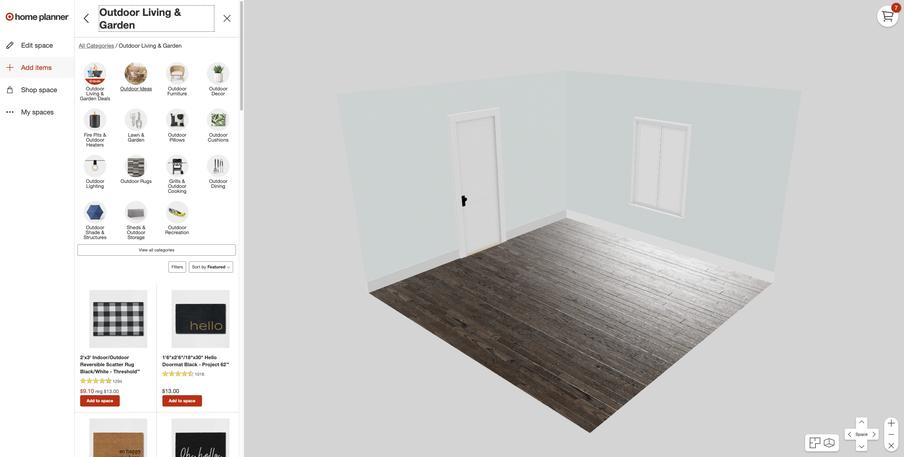 Task type: describe. For each thing, give the bounding box(es) containing it.
garden inside outdoor living & garden deals
[[80, 96, 96, 102]]

outdoor for outdoor shade & structures
[[86, 225, 104, 231]]

- inside 1'6"x2'6"/18"x30" hello doormat black - project 62™
[[199, 362, 201, 368]]

furniture
[[168, 91, 187, 97]]

& inside outdoor living & garden deals
[[101, 91, 104, 97]]

featured
[[208, 265, 226, 270]]

storage
[[128, 234, 145, 240]]

reversible
[[80, 362, 105, 368]]

outdoor for outdoor dining
[[209, 178, 228, 184]]

dining
[[211, 183, 225, 189]]

outdoor recreation
[[165, 225, 189, 236]]

space right shop
[[39, 86, 57, 94]]

by
[[202, 265, 206, 270]]

scatter
[[106, 362, 123, 368]]

outdoor inside grills & outdoor cooking
[[168, 183, 187, 189]]

outdoor pillows
[[168, 132, 187, 143]]

living for outdoor living & garden
[[142, 6, 171, 18]]

threshold™
[[113, 369, 140, 375]]

add inside $13.00 add to space
[[169, 398, 177, 404]]

lawn & garden image
[[125, 109, 148, 131]]

categories
[[155, 248, 175, 253]]

outdoor pillows button
[[157, 108, 198, 146]]

$13.00 add to space
[[162, 388, 196, 404]]

black/white
[[80, 369, 109, 375]]

2'x3' indoor/outdoor reversible scatter rug black/white - threshold™ image
[[89, 290, 147, 348]]

1'6"x2'6" so happy you're here doormat natural - threshold™ image
[[89, 419, 147, 457]]

& inside outdoor living & garden
[[174, 6, 181, 18]]

outdoor for outdoor pillows
[[168, 132, 187, 138]]

$9.10
[[80, 388, 94, 395]]

1'6"x2'6"/18"x30" hello doormat black - project 62™ button
[[162, 354, 233, 368]]

my spaces button
[[0, 102, 74, 123]]

home planner landing page image
[[6, 6, 69, 28]]

structures
[[84, 234, 107, 240]]

add items button
[[0, 57, 74, 78]]

outdoor dining
[[209, 178, 228, 189]]

grills & outdoor cooking button
[[157, 155, 198, 196]]

view all categories
[[139, 248, 175, 253]]

sheds & outdoor storage
[[127, 225, 146, 240]]

fire pits & outdoor heaters
[[84, 132, 106, 148]]

outdoor shade & structures
[[84, 225, 107, 240]]

lighting
[[86, 183, 104, 189]]

shop
[[21, 86, 37, 94]]

add for add items
[[21, 63, 34, 71]]

front view button icon image
[[825, 439, 835, 448]]

edit space button
[[0, 35, 74, 56]]

indoor/outdoor
[[93, 355, 129, 361]]

outdoor for outdoor recreation
[[168, 225, 187, 231]]

garden up "outdoor furniture" image
[[163, 42, 182, 49]]

pan camera left 30° image
[[846, 429, 857, 440]]

outdoor furniture button
[[157, 62, 198, 99]]

view all categories button
[[77, 245, 236, 256]]

outdoor rugs image
[[125, 155, 148, 178]]

edit
[[21, 41, 33, 49]]

& inside "lawn & garden"
[[141, 132, 144, 138]]

cooking
[[168, 188, 187, 194]]

shop space
[[21, 86, 57, 94]]

lawn
[[128, 132, 140, 138]]

1'6"x2'6"/18"x30" hello doormat black - project 62™
[[162, 355, 229, 368]]

pits
[[94, 132, 102, 138]]

all categories / outdoor living & garden
[[79, 42, 182, 49]]

sheds
[[127, 225, 141, 231]]

filters
[[172, 265, 183, 270]]

ideas
[[140, 86, 152, 92]]

outdoor rugs button
[[116, 155, 157, 192]]

space
[[856, 432, 869, 437]]

hello
[[205, 355, 217, 361]]

tilt camera up 30° image
[[857, 418, 868, 429]]

outdoor dining button
[[198, 155, 239, 192]]

1 vertical spatial living
[[141, 42, 156, 49]]

space inside $13.00 add to space
[[183, 398, 196, 404]]

outdoor for outdoor cushions
[[209, 132, 228, 138]]

shade
[[86, 230, 100, 236]]

spaces
[[32, 108, 54, 116]]

& inside grills & outdoor cooking
[[182, 178, 185, 184]]

outdoor inside sheds & outdoor storage
[[127, 230, 145, 236]]

categories
[[87, 42, 114, 49]]

outdoor cushions button
[[198, 108, 239, 146]]

pillows
[[170, 137, 185, 143]]

outdoor living & garden
[[99, 6, 181, 31]]

grills & outdoor cooking
[[168, 178, 187, 194]]

lawn & garden
[[128, 132, 144, 143]]

/
[[116, 42, 117, 49]]

outdoor lighting image
[[84, 155, 106, 178]]

7 button
[[878, 3, 902, 27]]

1'6"x2'6"/18"x30"
[[162, 355, 204, 361]]

2'x3' indoor/outdoor reversible scatter rug black/white - threshold™ button
[[80, 354, 151, 376]]

add to space button for doormat
[[162, 396, 202, 407]]

$13.00 inside $9.10 reg $13.00
[[104, 389, 119, 395]]

my spaces
[[21, 108, 54, 116]]

outdoor living & garden deals image
[[84, 62, 106, 85]]



Task type: vqa. For each thing, say whether or not it's contained in the screenshot.
Add to space
yes



Task type: locate. For each thing, give the bounding box(es) containing it.
sort
[[192, 265, 201, 270]]

living
[[142, 6, 171, 18], [141, 42, 156, 49], [86, 91, 99, 97]]

garden
[[99, 18, 135, 31], [163, 42, 182, 49], [80, 96, 96, 102], [128, 137, 144, 143]]

outdoor shade & structures image
[[84, 201, 106, 224]]

living inside outdoor living & garden deals
[[86, 91, 99, 97]]

add to space button for reversible
[[80, 396, 120, 407]]

all categories button
[[79, 42, 114, 50]]

doormat
[[162, 362, 183, 368]]

2 add to space button from the left
[[162, 396, 202, 407]]

- down scatter at the left bottom of page
[[110, 369, 112, 375]]

outdoor rugs
[[121, 178, 152, 184]]

outdoor cushions
[[208, 132, 229, 143]]

$13.00 down doormat
[[162, 388, 179, 395]]

0 horizontal spatial $13.00
[[104, 389, 119, 395]]

my
[[21, 108, 30, 116]]

2'x3' indoor/outdoor reversible scatter rug black/white - threshold™
[[80, 355, 140, 375]]

&
[[174, 6, 181, 18], [158, 42, 161, 49], [101, 91, 104, 97], [103, 132, 106, 138], [141, 132, 144, 138], [182, 178, 185, 184], [142, 225, 146, 231], [101, 230, 105, 236]]

outdoor for outdoor living & garden deals
[[86, 86, 104, 92]]

pan camera right 30° image
[[868, 429, 879, 440]]

black
[[184, 362, 198, 368]]

outdoor ideas
[[120, 86, 152, 92]]

outdoor lighting button
[[75, 155, 116, 192]]

outdoor inside fire pits & outdoor heaters
[[86, 137, 104, 143]]

outdoor inside outdoor living & garden deals
[[86, 86, 104, 92]]

2 vertical spatial living
[[86, 91, 99, 97]]

& inside the outdoor shade & structures
[[101, 230, 105, 236]]

7
[[896, 4, 899, 11]]

lawn & garden button
[[116, 108, 157, 146]]

garden down lawn & garden image
[[128, 137, 144, 143]]

add inside button
[[21, 63, 34, 71]]

outdoor for outdoor ideas
[[120, 86, 139, 92]]

space right edit
[[35, 41, 53, 49]]

decor
[[212, 91, 225, 97]]

living for outdoor living & garden deals
[[86, 91, 99, 97]]

outdoor inside outdoor cushions
[[209, 132, 228, 138]]

edit space
[[21, 41, 53, 49]]

outdoor inside outdoor furniture
[[168, 86, 187, 92]]

garden up /
[[99, 18, 135, 31]]

items
[[35, 63, 52, 71]]

1 vertical spatial -
[[110, 369, 112, 375]]

& inside sheds & outdoor storage
[[142, 225, 146, 231]]

1018
[[195, 372, 204, 377]]

outdoor for outdoor living & garden
[[99, 6, 140, 18]]

1 horizontal spatial to
[[178, 398, 182, 404]]

outdoor recreation button
[[157, 201, 198, 238]]

fire pits & outdoor heaters button
[[75, 108, 116, 149]]

1 to from the left
[[96, 398, 100, 404]]

- inside 2'x3' indoor/outdoor reversible scatter rug black/white - threshold™
[[110, 369, 112, 375]]

add to space
[[87, 398, 113, 404]]

$13.00 inside $13.00 add to space
[[162, 388, 179, 395]]

all
[[79, 42, 85, 49]]

0 horizontal spatial -
[[110, 369, 112, 375]]

outdoor lighting
[[86, 178, 104, 189]]

all
[[149, 248, 153, 253]]

outdoor shade & structures button
[[75, 201, 116, 242]]

heaters
[[86, 142, 104, 148]]

$9.10 reg $13.00
[[80, 388, 119, 395]]

tilt camera down 30° image
[[857, 440, 868, 452]]

add items
[[21, 63, 52, 71]]

outdoor inside outdoor recreation
[[168, 225, 187, 231]]

recreation
[[165, 230, 189, 236]]

0 vertical spatial living
[[142, 6, 171, 18]]

$13.00
[[162, 388, 179, 395], [104, 389, 119, 395]]

fire pits & outdoor heaters image
[[84, 109, 106, 131]]

outdoor ideas image
[[125, 62, 148, 85]]

outdoor decor image
[[207, 62, 230, 85]]

to
[[96, 398, 100, 404], [178, 398, 182, 404]]

rugs
[[140, 178, 152, 184]]

1 add to space button from the left
[[80, 396, 120, 407]]

outdoor recreation image
[[166, 201, 189, 224]]

1 horizontal spatial add to space button
[[162, 396, 202, 407]]

add
[[21, 63, 34, 71], [87, 398, 95, 404], [169, 398, 177, 404]]

deals
[[98, 96, 110, 102]]

outdoor decor
[[209, 86, 228, 97]]

1 horizontal spatial -
[[199, 362, 201, 368]]

2 horizontal spatial add
[[169, 398, 177, 404]]

shop space button
[[0, 79, 74, 100]]

outdoor cushions image
[[207, 109, 230, 131]]

space
[[35, 41, 53, 49], [39, 86, 57, 94], [101, 398, 113, 404], [183, 398, 196, 404]]

garden inside outdoor living & garden
[[99, 18, 135, 31]]

sheds & outdoor storage button
[[116, 201, 157, 242]]

fire
[[84, 132, 92, 138]]

view
[[139, 248, 148, 253]]

reg
[[95, 389, 103, 395]]

1'6"x2'6"/18"x30" hello doormat black - project 62™ image
[[172, 290, 230, 348]]

sort by featured
[[192, 265, 226, 270]]

0 vertical spatial -
[[199, 362, 201, 368]]

project
[[202, 362, 219, 368]]

space down 1018
[[183, 398, 196, 404]]

1 horizontal spatial $13.00
[[162, 388, 179, 395]]

outdoor ideas button
[[116, 62, 157, 99]]

outdoor furniture image
[[166, 62, 189, 85]]

rug
[[125, 362, 134, 368]]

outdoor inside outdoor living & garden
[[99, 6, 140, 18]]

0 horizontal spatial to
[[96, 398, 100, 404]]

grills
[[169, 178, 181, 184]]

-
[[199, 362, 201, 368], [110, 369, 112, 375]]

cushions
[[208, 137, 229, 143]]

outdoor for outdoor rugs
[[121, 178, 139, 184]]

outdoor living & garden deals
[[80, 86, 110, 102]]

1 horizontal spatial add
[[87, 398, 95, 404]]

2'x3'
[[80, 355, 91, 361]]

outdoor decor button
[[198, 62, 239, 99]]

outdoor pillows image
[[166, 109, 189, 131]]

1'6"x2'6" oh hello doormat black - threshold™ image
[[172, 419, 230, 457]]

to inside $13.00 add to space
[[178, 398, 182, 404]]

$13.00 down 1294
[[104, 389, 119, 395]]

outdoor dining image
[[207, 155, 230, 178]]

garden left deals
[[80, 96, 96, 102]]

add to space button
[[80, 396, 120, 407], [162, 396, 202, 407]]

filters button
[[169, 262, 186, 273]]

& inside fire pits & outdoor heaters
[[103, 132, 106, 138]]

grills & outdoor cooking image
[[166, 155, 189, 178]]

outdoor
[[99, 6, 140, 18], [119, 42, 140, 49], [86, 86, 104, 92], [120, 86, 139, 92], [168, 86, 187, 92], [209, 86, 228, 92], [168, 132, 187, 138], [209, 132, 228, 138], [86, 137, 104, 143], [86, 178, 104, 184], [121, 178, 139, 184], [209, 178, 228, 184], [168, 183, 187, 189], [86, 225, 104, 231], [168, 225, 187, 231], [127, 230, 145, 236]]

0 horizontal spatial add
[[21, 63, 34, 71]]

0 horizontal spatial add to space button
[[80, 396, 120, 407]]

- right black
[[199, 362, 201, 368]]

62™
[[221, 362, 229, 368]]

add for add to space
[[87, 398, 95, 404]]

outdoor inside the outdoor shade & structures
[[86, 225, 104, 231]]

outdoor for outdoor decor
[[209, 86, 228, 92]]

add to space button down reg
[[80, 396, 120, 407]]

space down $9.10 reg $13.00
[[101, 398, 113, 404]]

outdoor furniture
[[168, 86, 187, 97]]

add to space button down 1018
[[162, 396, 202, 407]]

outdoor for outdoor furniture
[[168, 86, 187, 92]]

living inside outdoor living & garden
[[142, 6, 171, 18]]

sheds & outdoor storage image
[[125, 201, 148, 224]]

outdoor living & garden deals button
[[75, 62, 116, 103]]

garden inside the lawn & garden button
[[128, 137, 144, 143]]

outdoor for outdoor lighting
[[86, 178, 104, 184]]

top view button icon image
[[811, 438, 821, 449]]

2 to from the left
[[178, 398, 182, 404]]



